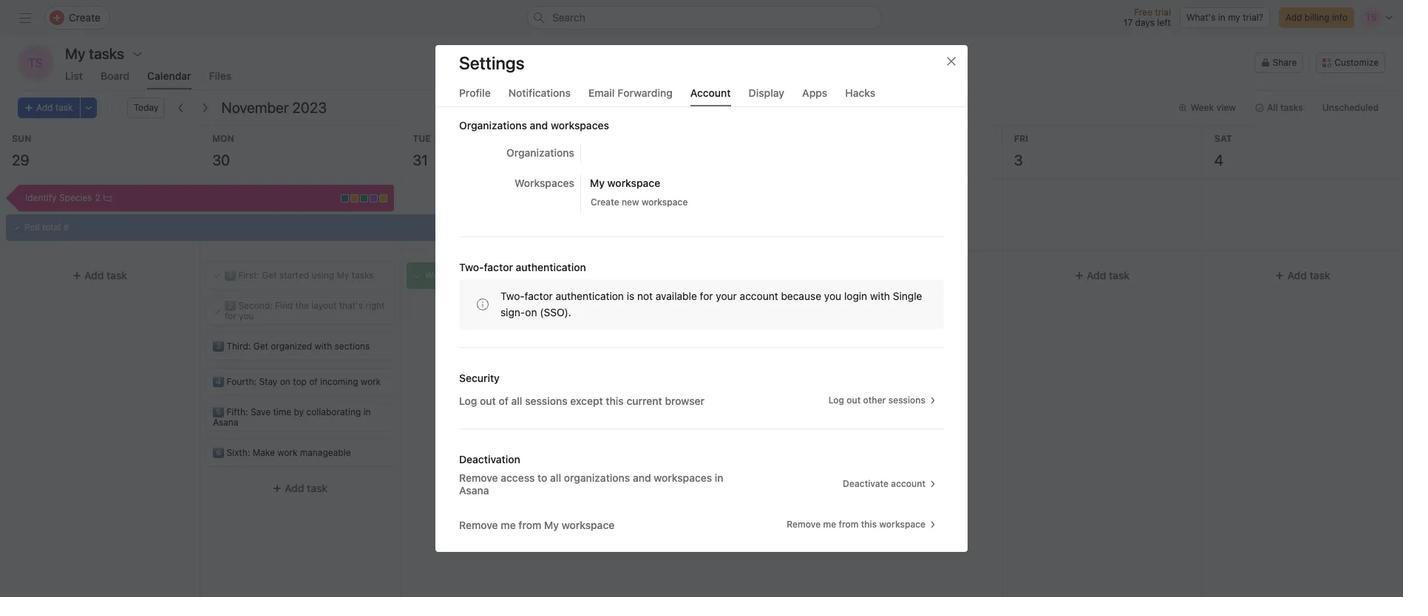 Task type: describe. For each thing, give the bounding box(es) containing it.
(sso).
[[540, 306, 572, 319]]

asana inside remove access to all organizations and workspaces in asana
[[459, 484, 489, 497]]

and inside remove access to all organizations and workspaces in asana
[[633, 472, 651, 484]]

what's in my trial?
[[1187, 12, 1264, 23]]

what's in my trial? button
[[1181, 7, 1271, 28]]

create
[[591, 196, 620, 208]]

identify species
[[25, 192, 92, 203]]

0 horizontal spatial this
[[606, 394, 624, 407]]

november
[[222, 99, 289, 116]]

2
[[95, 192, 101, 203]]

browser
[[665, 394, 705, 407]]

security
[[459, 372, 500, 384]]

write a task name
[[426, 270, 501, 281]]

2️⃣ second: find the layout that's right for you
[[225, 300, 385, 322]]

remove for remove me from this workspace
[[787, 519, 821, 530]]

fourth:
[[227, 377, 257, 388]]

two- for two-factor authentication
[[459, 261, 484, 273]]

poll
[[24, 222, 40, 233]]

is
[[627, 290, 635, 302]]

sun 29
[[12, 133, 31, 169]]

in inside button
[[1219, 12, 1226, 23]]

out for of
[[480, 394, 496, 407]]

4
[[1215, 152, 1224, 169]]

your
[[716, 290, 737, 302]]

me for this
[[824, 519, 837, 530]]

workspace for my workspace create new workspace
[[642, 196, 688, 208]]

1 horizontal spatial work
[[361, 377, 381, 388]]

log out other sessions button
[[822, 390, 945, 411]]

search list box
[[527, 6, 882, 30]]

stay
[[259, 377, 278, 388]]

account button
[[691, 86, 731, 106]]

first:
[[239, 270, 260, 281]]

organized
[[271, 341, 312, 352]]

remove me from this workspace
[[787, 519, 926, 530]]

add billing info
[[1286, 12, 1349, 23]]

6️⃣ sixth: make work manageable
[[213, 448, 351, 459]]

log out other sessions
[[829, 395, 926, 406]]

close image
[[946, 55, 958, 67]]

other
[[864, 395, 886, 406]]

workspace for remove me from my workspace
[[562, 519, 615, 531]]

two-factor authentication is not available for your account because you login with single sign-on (sso).
[[501, 290, 923, 319]]

3️⃣ third: get organized with sections
[[213, 341, 370, 352]]

deactivate account button
[[837, 474, 945, 495]]

display button
[[749, 86, 785, 106]]

left
[[1158, 17, 1172, 28]]

name
[[478, 270, 501, 281]]

remove for remove access to all organizations and workspaces in asana
[[459, 472, 498, 484]]

mon
[[212, 133, 234, 144]]

list link
[[65, 70, 83, 90]]

top
[[293, 377, 307, 388]]

forwarding
[[618, 86, 673, 99]]

second:
[[239, 300, 273, 311]]

species
[[59, 192, 92, 203]]

5️⃣ fifth: save time by collaborating in asana
[[213, 407, 371, 428]]

sun
[[12, 133, 31, 144]]

identify
[[25, 192, 57, 203]]

days
[[1136, 17, 1155, 28]]

get for started
[[262, 270, 277, 281]]

0 horizontal spatial workspaces
[[551, 119, 609, 131]]

calendar
[[147, 70, 191, 82]]

login
[[845, 290, 868, 302]]

you inside 2️⃣ second: find the layout that's right for you
[[239, 311, 254, 322]]

for inside 2️⃣ second: find the layout that's right for you
[[225, 311, 237, 322]]

4️⃣ fourth: stay on top of incoming work
[[213, 377, 381, 388]]

deactivate
[[843, 478, 889, 489]]

deactivate account
[[843, 478, 926, 489]]

two- for two-factor authentication is not available for your account because you login with single sign-on (sso).
[[501, 290, 525, 302]]

in inside remove access to all organizations and workspaces in asana
[[715, 472, 724, 484]]

all for organizations
[[550, 472, 562, 484]]

remove me from this workspace button
[[781, 515, 945, 535]]

profile
[[459, 86, 491, 99]]

remove access to all organizations and workspaces in asana
[[459, 472, 724, 497]]

out for other
[[847, 395, 861, 406]]

poll total #
[[24, 222, 69, 233]]

17
[[1124, 17, 1133, 28]]

to
[[538, 472, 548, 484]]

right
[[366, 300, 385, 311]]

third:
[[227, 341, 251, 352]]

that's
[[339, 300, 363, 311]]

write
[[426, 270, 448, 281]]

new
[[622, 196, 640, 208]]

time
[[273, 407, 292, 418]]

mon 30
[[212, 133, 234, 169]]

organizations
[[564, 472, 630, 484]]

organizations and workspaces
[[459, 119, 609, 131]]

two-factor authentication
[[459, 261, 587, 273]]

except
[[571, 394, 603, 407]]

factor for two-factor authentication
[[484, 261, 513, 273]]

log for log out other sessions
[[829, 395, 845, 406]]

trial
[[1156, 7, 1172, 18]]

in inside 5️⃣ fifth: save time by collaborating in asana
[[364, 407, 371, 418]]

layout
[[312, 300, 337, 311]]

workspaces inside remove access to all organizations and workspaces in asana
[[654, 472, 713, 484]]

sixth:
[[227, 448, 250, 459]]

next week image
[[199, 102, 211, 114]]

29
[[12, 152, 29, 169]]

0 horizontal spatial my
[[337, 270, 350, 281]]

tue
[[413, 133, 431, 144]]

for inside two-factor authentication is not available for your account because you login with single sign-on (sso).
[[700, 290, 714, 302]]

search
[[553, 11, 586, 24]]

create new workspace button
[[584, 192, 695, 213]]

find
[[275, 300, 293, 311]]

organizations for organizations and workspaces
[[459, 119, 527, 131]]

access
[[501, 472, 535, 484]]

info
[[1333, 12, 1349, 23]]

this inside button
[[862, 519, 877, 530]]

fifth:
[[227, 407, 248, 418]]

previous week image
[[176, 102, 187, 114]]

tasks
[[352, 270, 374, 281]]

ts button
[[18, 45, 53, 81]]

all for sessions
[[512, 394, 523, 407]]

my
[[1229, 12, 1241, 23]]

save
[[251, 407, 271, 418]]

apps button
[[803, 86, 828, 106]]



Task type: vqa. For each thing, say whether or not it's contained in the screenshot.
the left "your"
no



Task type: locate. For each thing, give the bounding box(es) containing it.
on left (sso). on the left bottom of the page
[[525, 306, 537, 319]]

you left login at right
[[825, 290, 842, 302]]

settings
[[459, 52, 525, 73]]

get for organized
[[254, 341, 269, 352]]

2 from from the left
[[839, 519, 859, 530]]

and down the notifications button
[[530, 119, 548, 131]]

my inside my workspace create new workspace
[[590, 176, 605, 189]]

2 horizontal spatial my
[[590, 176, 605, 189]]

add inside button
[[1286, 12, 1303, 23]]

tue 31
[[413, 133, 431, 169]]

hacks button
[[846, 86, 876, 106]]

work
[[361, 377, 381, 388], [278, 448, 298, 459]]

workspace inside remove me from this workspace button
[[880, 519, 926, 530]]

work right make
[[278, 448, 298, 459]]

factor for two-factor authentication is not available for your account because you login with single sign-on (sso).
[[525, 290, 553, 302]]

remove
[[459, 472, 498, 484], [459, 519, 498, 531], [787, 519, 821, 530]]

this right except
[[606, 394, 624, 407]]

sat
[[1215, 133, 1233, 144]]

two- right a
[[459, 261, 484, 273]]

apps
[[803, 86, 828, 99]]

sign-
[[501, 306, 525, 319]]

you inside two-factor authentication is not available for your account because you login with single sign-on (sso).
[[825, 290, 842, 302]]

current
[[627, 394, 663, 407]]

1 horizontal spatial for
[[700, 290, 714, 302]]

ts
[[28, 56, 43, 70]]

asana down the deactivation
[[459, 484, 489, 497]]

what's
[[1187, 12, 1216, 23]]

log
[[459, 394, 477, 407], [829, 395, 845, 406]]

sessions
[[525, 394, 568, 407], [889, 395, 926, 406]]

account right "your"
[[740, 290, 779, 302]]

0 horizontal spatial account
[[740, 290, 779, 302]]

of down 'security'
[[499, 394, 509, 407]]

authentication inside two-factor authentication is not available for your account because you login with single sign-on (sso).
[[556, 290, 624, 302]]

0 vertical spatial organizations
[[459, 119, 527, 131]]

workspace right new
[[642, 196, 688, 208]]

1 vertical spatial asana
[[459, 484, 489, 497]]

1 vertical spatial factor
[[525, 290, 553, 302]]

log inside button
[[829, 395, 845, 406]]

0 horizontal spatial of
[[309, 377, 318, 388]]

0 vertical spatial of
[[309, 377, 318, 388]]

sat 4
[[1215, 133, 1233, 169]]

0 vertical spatial all
[[512, 394, 523, 407]]

1 vertical spatial on
[[280, 377, 291, 388]]

factor inside two-factor authentication is not available for your account because you login with single sign-on (sso).
[[525, 290, 553, 302]]

2 vertical spatial in
[[715, 472, 724, 484]]

0 horizontal spatial sessions
[[525, 394, 568, 407]]

account
[[740, 290, 779, 302], [892, 478, 926, 489]]

get right first:
[[262, 270, 277, 281]]

1 vertical spatial all
[[550, 472, 562, 484]]

manageable
[[300, 448, 351, 459]]

me inside remove me from this workspace button
[[824, 519, 837, 530]]

3
[[1015, 152, 1024, 169]]

you right 2️⃣
[[239, 311, 254, 322]]

1️⃣
[[225, 270, 236, 281]]

1 horizontal spatial workspaces
[[654, 472, 713, 484]]

0 vertical spatial on
[[525, 306, 537, 319]]

1 horizontal spatial factor
[[525, 290, 553, 302]]

authentication
[[516, 261, 587, 273], [556, 290, 624, 302]]

with left sections
[[315, 341, 332, 352]]

2️⃣
[[225, 300, 236, 311]]

my tasks
[[65, 45, 124, 62]]

today button
[[127, 98, 165, 118]]

1 horizontal spatial and
[[633, 472, 651, 484]]

1 log from the left
[[459, 394, 477, 407]]

1 horizontal spatial all
[[550, 472, 562, 484]]

0 horizontal spatial log
[[459, 394, 477, 407]]

organizations down profile button
[[459, 119, 527, 131]]

fri 3
[[1015, 133, 1029, 169]]

0 horizontal spatial for
[[225, 311, 237, 322]]

get right third: at the left of page
[[254, 341, 269, 352]]

1 horizontal spatial from
[[839, 519, 859, 530]]

from for my
[[519, 519, 542, 531]]

my workspace create new workspace
[[590, 176, 688, 208]]

and right the organizations
[[633, 472, 651, 484]]

1 vertical spatial get
[[254, 341, 269, 352]]

1 vertical spatial for
[[225, 311, 237, 322]]

from for this
[[839, 519, 859, 530]]

calendar link
[[147, 70, 191, 90]]

1 vertical spatial authentication
[[556, 290, 624, 302]]

me down deactivate account button
[[824, 519, 837, 530]]

out left other
[[847, 395, 861, 406]]

1 vertical spatial my
[[337, 270, 350, 281]]

add billing info button
[[1280, 7, 1355, 28]]

account right deactivate
[[892, 478, 926, 489]]

workspace down remove access to all organizations and workspaces in asana
[[562, 519, 615, 531]]

workspaces
[[515, 176, 575, 189]]

1 horizontal spatial of
[[499, 394, 509, 407]]

1 vertical spatial workspaces
[[654, 472, 713, 484]]

with inside two-factor authentication is not available for your account because you login with single sign-on (sso).
[[871, 290, 891, 302]]

1 horizontal spatial out
[[847, 395, 861, 406]]

me down access
[[501, 519, 516, 531]]

2 vertical spatial my
[[544, 519, 559, 531]]

authentication for two-factor authentication
[[516, 261, 587, 273]]

1 horizontal spatial this
[[862, 519, 877, 530]]

sessions inside button
[[889, 395, 926, 406]]

email forwarding button
[[589, 86, 673, 106]]

workspace for remove me from this workspace
[[880, 519, 926, 530]]

0 vertical spatial factor
[[484, 261, 513, 273]]

1 vertical spatial work
[[278, 448, 298, 459]]

0 vertical spatial for
[[700, 290, 714, 302]]

1 vertical spatial account
[[892, 478, 926, 489]]

0 vertical spatial my
[[590, 176, 605, 189]]

in
[[1219, 12, 1226, 23], [364, 407, 371, 418], [715, 472, 724, 484]]

add
[[1286, 12, 1303, 23], [36, 102, 53, 113], [84, 269, 104, 282], [686, 269, 706, 282], [887, 269, 906, 282], [1087, 269, 1107, 282], [1288, 269, 1308, 282], [485, 305, 505, 317], [285, 482, 304, 495]]

0 vertical spatial work
[[361, 377, 381, 388]]

0 horizontal spatial you
[[239, 311, 254, 322]]

1 out from the left
[[480, 394, 496, 407]]

0 horizontal spatial from
[[519, 519, 542, 531]]

1 horizontal spatial you
[[825, 290, 842, 302]]

trial?
[[1244, 12, 1264, 23]]

1 horizontal spatial account
[[892, 478, 926, 489]]

0 horizontal spatial in
[[364, 407, 371, 418]]

workspace down deactivate account button
[[880, 519, 926, 530]]

account inside button
[[892, 478, 926, 489]]

for left "your"
[[700, 290, 714, 302]]

from inside button
[[839, 519, 859, 530]]

1 horizontal spatial with
[[871, 290, 891, 302]]

on inside two-factor authentication is not available for your account because you login with single sign-on (sso).
[[525, 306, 537, 319]]

1 vertical spatial two-
[[501, 290, 525, 302]]

all up the deactivation
[[512, 394, 523, 407]]

remove for remove me from my workspace
[[459, 519, 498, 531]]

all right to
[[550, 472, 562, 484]]

1 horizontal spatial me
[[824, 519, 837, 530]]

1 horizontal spatial sessions
[[889, 395, 926, 406]]

asana inside 5️⃣ fifth: save time by collaborating in asana
[[213, 417, 239, 428]]

leftcount image
[[103, 194, 112, 203]]

started
[[280, 270, 309, 281]]

2 sessions from the left
[[889, 395, 926, 406]]

this
[[606, 394, 624, 407], [862, 519, 877, 530]]

2 log from the left
[[829, 395, 845, 406]]

authentication for two-factor authentication is not available for your account because you login with single sign-on (sso).
[[556, 290, 624, 302]]

with
[[871, 290, 891, 302], [315, 341, 332, 352]]

two- up 'sign-'
[[501, 290, 525, 302]]

1 horizontal spatial in
[[715, 472, 724, 484]]

1 horizontal spatial my
[[544, 519, 559, 531]]

free trial 17 days left
[[1124, 7, 1172, 28]]

1 vertical spatial with
[[315, 341, 332, 352]]

1 vertical spatial organizations
[[507, 146, 575, 159]]

workspace up new
[[608, 176, 661, 189]]

organizations for organizations
[[507, 146, 575, 159]]

my up create
[[590, 176, 605, 189]]

1 from from the left
[[519, 519, 542, 531]]

task
[[55, 102, 73, 113], [107, 269, 127, 282], [708, 269, 729, 282], [909, 269, 930, 282], [1109, 269, 1130, 282], [1310, 269, 1331, 282], [458, 270, 475, 281], [508, 305, 529, 317], [307, 482, 328, 495]]

incoming
[[320, 377, 358, 388]]

with right login at right
[[871, 290, 891, 302]]

files
[[209, 70, 232, 82]]

from down deactivate
[[839, 519, 859, 530]]

1 vertical spatial of
[[499, 394, 509, 407]]

0 horizontal spatial me
[[501, 519, 516, 531]]

0 vertical spatial in
[[1219, 12, 1226, 23]]

deactivation
[[459, 453, 521, 466]]

2 horizontal spatial in
[[1219, 12, 1226, 23]]

0 vertical spatial you
[[825, 290, 842, 302]]

my down to
[[544, 519, 559, 531]]

0 horizontal spatial factor
[[484, 261, 513, 273]]

all inside remove access to all organizations and workspaces in asana
[[550, 472, 562, 484]]

two-
[[459, 261, 484, 273], [501, 290, 525, 302]]

asana up 6️⃣
[[213, 417, 239, 428]]

account
[[691, 86, 731, 99]]

billing
[[1305, 12, 1330, 23]]

workspaces
[[551, 119, 609, 131], [654, 472, 713, 484]]

not
[[638, 290, 653, 302]]

1 horizontal spatial log
[[829, 395, 845, 406]]

0 horizontal spatial asana
[[213, 417, 239, 428]]

sessions left except
[[525, 394, 568, 407]]

0 horizontal spatial out
[[480, 394, 496, 407]]

0 vertical spatial and
[[530, 119, 548, 131]]

workspace
[[608, 176, 661, 189], [642, 196, 688, 208], [562, 519, 615, 531], [880, 519, 926, 530]]

collaborating
[[307, 407, 361, 418]]

factor right a
[[484, 261, 513, 273]]

files link
[[209, 70, 232, 90]]

1 vertical spatial this
[[862, 519, 877, 530]]

0 vertical spatial with
[[871, 290, 891, 302]]

on left top
[[280, 377, 291, 388]]

2 out from the left
[[847, 395, 861, 406]]

0 vertical spatial asana
[[213, 417, 239, 428]]

0 horizontal spatial work
[[278, 448, 298, 459]]

me for my
[[501, 519, 516, 531]]

of right top
[[309, 377, 318, 388]]

using
[[312, 270, 335, 281]]

sections
[[335, 341, 370, 352]]

0 vertical spatial workspaces
[[551, 119, 609, 131]]

1 horizontal spatial two-
[[501, 290, 525, 302]]

remove inside remove me from this workspace button
[[787, 519, 821, 530]]

2 me from the left
[[824, 519, 837, 530]]

display
[[749, 86, 785, 99]]

log out of all sessions except this current browser
[[459, 394, 705, 407]]

0 horizontal spatial on
[[280, 377, 291, 388]]

this down deactivate
[[862, 519, 877, 530]]

1 me from the left
[[501, 519, 516, 531]]

1 horizontal spatial asana
[[459, 484, 489, 497]]

log for log out of all sessions except this current browser
[[459, 394, 477, 407]]

30
[[212, 152, 230, 169]]

on
[[525, 306, 537, 319], [280, 377, 291, 388]]

available
[[656, 290, 697, 302]]

november 2023
[[222, 99, 327, 116]]

log left other
[[829, 395, 845, 406]]

hacks
[[846, 86, 876, 99]]

2023
[[292, 99, 327, 116]]

today
[[134, 102, 159, 113]]

1 vertical spatial you
[[239, 311, 254, 322]]

single
[[893, 290, 923, 302]]

for
[[700, 290, 714, 302], [225, 311, 237, 322]]

out down 'security'
[[480, 394, 496, 407]]

1 sessions from the left
[[525, 394, 568, 407]]

from down access
[[519, 519, 542, 531]]

0 vertical spatial account
[[740, 290, 779, 302]]

notifications
[[509, 86, 571, 99]]

0 vertical spatial get
[[262, 270, 277, 281]]

out inside button
[[847, 395, 861, 406]]

a
[[450, 270, 455, 281]]

1 horizontal spatial on
[[525, 306, 537, 319]]

0 vertical spatial two-
[[459, 261, 484, 273]]

0 horizontal spatial and
[[530, 119, 548, 131]]

by
[[294, 407, 304, 418]]

organizations down organizations and workspaces
[[507, 146, 575, 159]]

0 horizontal spatial two-
[[459, 261, 484, 273]]

board link
[[101, 70, 130, 90]]

sessions right other
[[889, 395, 926, 406]]

factor up (sso). on the left bottom of the page
[[525, 290, 553, 302]]

0 vertical spatial authentication
[[516, 261, 587, 273]]

remove inside remove access to all organizations and workspaces in asana
[[459, 472, 498, 484]]

0 horizontal spatial with
[[315, 341, 332, 352]]

two- inside two-factor authentication is not available for your account because you login with single sign-on (sso).
[[501, 290, 525, 302]]

0 horizontal spatial all
[[512, 394, 523, 407]]

for left second:
[[225, 311, 237, 322]]

1 vertical spatial in
[[364, 407, 371, 418]]

work right incoming
[[361, 377, 381, 388]]

1 vertical spatial and
[[633, 472, 651, 484]]

log down 'security'
[[459, 394, 477, 407]]

account inside two-factor authentication is not available for your account because you login with single sign-on (sso).
[[740, 290, 779, 302]]

profile button
[[459, 86, 491, 106]]

my left tasks
[[337, 270, 350, 281]]

0 vertical spatial this
[[606, 394, 624, 407]]



